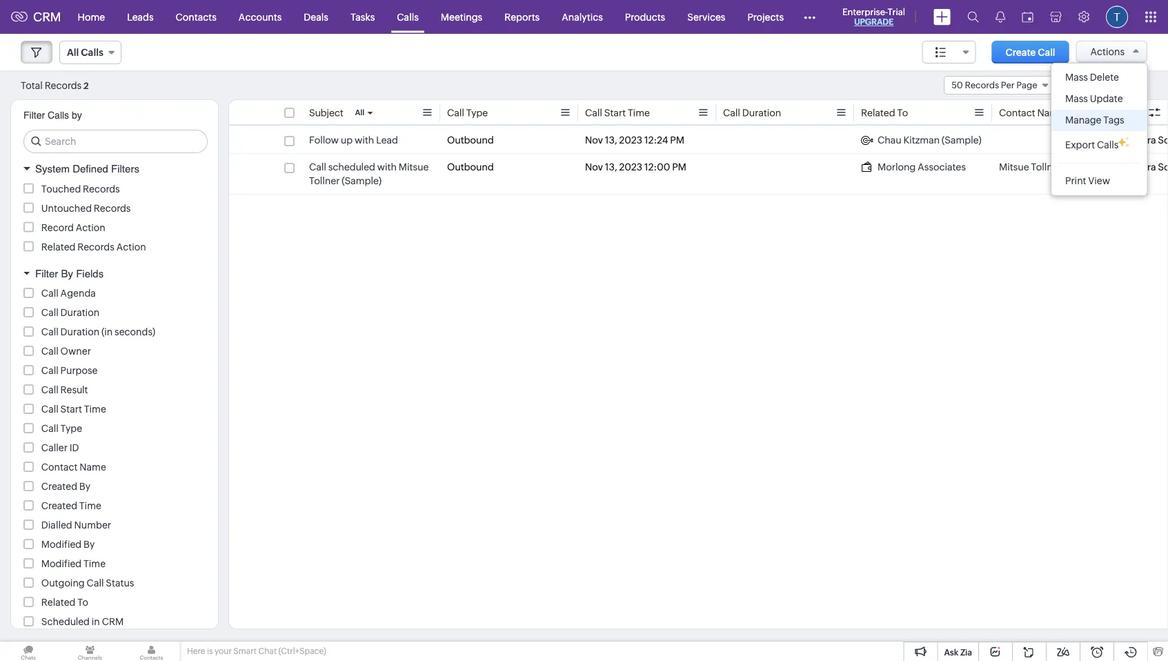 Task type: locate. For each thing, give the bounding box(es) containing it.
reports
[[505, 11, 540, 22]]

accounts link
[[228, 0, 293, 33]]

mitsue tollner (sample)
[[999, 161, 1104, 173]]

up
[[341, 135, 353, 146]]

navigation
[[1100, 75, 1148, 95]]

0 vertical spatial created
[[41, 481, 77, 492]]

2023 left 12:00 at the top right of the page
[[619, 161, 643, 173]]

0 horizontal spatial to
[[77, 597, 88, 608]]

0 vertical spatial mass
[[1065, 72, 1088, 83]]

call purpose
[[41, 365, 98, 376]]

contact
[[999, 107, 1036, 118], [41, 462, 78, 473]]

0 vertical spatial contact
[[999, 107, 1036, 118]]

0 vertical spatial pm
[[670, 135, 685, 146]]

call start time up nov 13, 2023 12:24 pm
[[585, 107, 650, 118]]

action up related records action
[[76, 222, 105, 233]]

1 vertical spatial nov
[[585, 161, 603, 173]]

0 horizontal spatial action
[[76, 222, 105, 233]]

0 horizontal spatial contact
[[41, 462, 78, 473]]

0 vertical spatial to
[[897, 107, 908, 118]]

Search text field
[[24, 130, 207, 153]]

1 vertical spatial start
[[60, 404, 82, 415]]

calls left by
[[48, 110, 69, 121]]

1 tara from the top
[[1137, 135, 1156, 146]]

to up scheduled in crm
[[77, 597, 88, 608]]

start
[[604, 107, 626, 118], [60, 404, 82, 415]]

crm
[[33, 10, 61, 24], [102, 616, 124, 627]]

1 13, from the top
[[605, 135, 617, 146]]

contact down 'caller id'
[[41, 462, 78, 473]]

1 horizontal spatial call type
[[447, 107, 488, 118]]

nov up "nov 13, 2023 12:00 pm"
[[585, 135, 603, 146]]

1 vertical spatial contact name
[[41, 462, 106, 473]]

2 mitsue from the left
[[999, 161, 1029, 173]]

records for related
[[77, 241, 114, 252]]

0 horizontal spatial crm
[[33, 10, 61, 24]]

1 vertical spatial filter
[[35, 267, 58, 279]]

contacts image
[[123, 642, 180, 661]]

1 horizontal spatial tollner
[[1031, 161, 1062, 173]]

crm right in
[[102, 616, 124, 627]]

records right total on the top of page
[[45, 80, 82, 91]]

12:24
[[644, 135, 668, 146]]

crm link
[[11, 10, 61, 24]]

(sample) for mitsue tollner (sample)
[[1064, 161, 1104, 173]]

call inside call scheduled with mitsue tollner (sample)
[[309, 161, 326, 173]]

1 vertical spatial outbound
[[447, 161, 494, 173]]

filter down total on the top of page
[[23, 110, 45, 121]]

purpose
[[60, 365, 98, 376]]

export
[[1065, 139, 1095, 150]]

1 nov from the top
[[585, 135, 603, 146]]

related to up chau
[[861, 107, 908, 118]]

manage
[[1065, 115, 1102, 126]]

related up chau
[[861, 107, 895, 118]]

by inside filter by fields dropdown button
[[61, 267, 73, 279]]

in
[[92, 616, 100, 627]]

1 horizontal spatial related to
[[861, 107, 908, 118]]

0 horizontal spatial type
[[60, 423, 82, 434]]

caller id
[[41, 442, 79, 453]]

1 horizontal spatial mitsue
[[999, 161, 1029, 173]]

0 horizontal spatial start
[[60, 404, 82, 415]]

1 horizontal spatial call duration
[[723, 107, 781, 118]]

1 vertical spatial created
[[41, 500, 77, 511]]

0 horizontal spatial contact name
[[41, 462, 106, 473]]

by down "number"
[[84, 539, 95, 550]]

1 modified from the top
[[41, 539, 82, 550]]

by up created time
[[79, 481, 90, 492]]

1 vertical spatial call start time
[[41, 404, 106, 415]]

2 vertical spatial by
[[84, 539, 95, 550]]

filter up "call agenda"
[[35, 267, 58, 279]]

0 horizontal spatial mitsue
[[399, 161, 429, 173]]

calls inside field
[[81, 47, 103, 58]]

1 created from the top
[[41, 481, 77, 492]]

modified down dialled
[[41, 539, 82, 550]]

outgoing call status
[[41, 578, 134, 589]]

created
[[41, 481, 77, 492], [41, 500, 77, 511]]

time up "number"
[[79, 500, 101, 511]]

call inside button
[[1038, 47, 1056, 58]]

profile element
[[1098, 0, 1137, 33]]

chau
[[878, 135, 902, 146]]

0 horizontal spatial related to
[[41, 597, 88, 608]]

1 horizontal spatial crm
[[102, 616, 124, 627]]

action
[[76, 222, 105, 233], [116, 241, 146, 252]]

2023 for 12:24
[[619, 135, 643, 146]]

calls for export calls
[[1097, 139, 1119, 150]]

tasks link
[[339, 0, 386, 33]]

by up "call agenda"
[[61, 267, 73, 279]]

1 vertical spatial tollner
[[309, 175, 340, 186]]

1 vertical spatial 13,
[[605, 161, 617, 173]]

tara sc for chau kitzman (sample)
[[1137, 135, 1168, 146]]

calls down tags
[[1097, 139, 1119, 150]]

1 vertical spatial by
[[79, 481, 90, 492]]

to up chau
[[897, 107, 908, 118]]

2 created from the top
[[41, 500, 77, 511]]

nov 13, 2023 12:00 pm
[[585, 161, 687, 173]]

0 vertical spatial (sample)
[[942, 135, 982, 146]]

associates
[[918, 161, 966, 173]]

1 vertical spatial 2023
[[619, 161, 643, 173]]

2 right - on the right top
[[1088, 80, 1093, 91]]

upgrade
[[854, 17, 894, 27]]

call start time down result
[[41, 404, 106, 415]]

0 vertical spatial 2023
[[619, 135, 643, 146]]

with right the up
[[355, 135, 374, 146]]

nov for nov 13, 2023 12:00 pm
[[585, 161, 603, 173]]

created up dialled
[[41, 500, 77, 511]]

calls for all calls
[[81, 47, 103, 58]]

0 vertical spatial call duration
[[723, 107, 781, 118]]

2 tara from the top
[[1137, 161, 1156, 173]]

1 mitsue from the left
[[399, 161, 429, 173]]

1 horizontal spatial type
[[466, 107, 488, 118]]

with inside call scheduled with mitsue tollner (sample)
[[377, 161, 397, 173]]

1 vertical spatial tara
[[1137, 161, 1156, 173]]

2
[[1088, 80, 1093, 91], [84, 80, 89, 91]]

0 vertical spatial all
[[67, 47, 79, 58]]

calls
[[397, 11, 419, 22], [81, 47, 103, 58], [48, 110, 69, 121], [1097, 139, 1119, 150]]

0 vertical spatial sc
[[1158, 135, 1168, 146]]

1 vertical spatial sc
[[1158, 161, 1168, 173]]

2 horizontal spatial (sample)
[[1064, 161, 1104, 173]]

nov 13, 2023 12:24 pm
[[585, 135, 685, 146]]

scheduled in crm
[[41, 616, 124, 627]]

2 for 1 - 2
[[1088, 80, 1093, 91]]

mass delete link
[[1052, 67, 1147, 88]]

1 sc from the top
[[1158, 135, 1168, 146]]

(sample)
[[942, 135, 982, 146], [1064, 161, 1104, 173], [342, 175, 382, 186]]

morlong
[[878, 161, 916, 173]]

50
[[952, 80, 963, 90]]

touched
[[41, 183, 81, 194]]

services link
[[676, 0, 737, 33]]

created up created time
[[41, 481, 77, 492]]

analytics link
[[551, 0, 614, 33]]

2 13, from the top
[[605, 161, 617, 173]]

2 2023 from the top
[[619, 161, 643, 173]]

size image
[[936, 46, 947, 59]]

analytics
[[562, 11, 603, 22]]

1 vertical spatial mass
[[1065, 93, 1088, 104]]

mitsue
[[399, 161, 429, 173], [999, 161, 1029, 173]]

here is your smart chat (ctrl+space)
[[187, 647, 326, 656]]

2 vertical spatial (sample)
[[342, 175, 382, 186]]

name up created by
[[80, 462, 106, 473]]

0 horizontal spatial name
[[80, 462, 106, 473]]

tara sc
[[1137, 135, 1168, 146], [1137, 161, 1168, 173]]

0 vertical spatial tara sc
[[1137, 135, 1168, 146]]

record action
[[41, 222, 105, 233]]

1 horizontal spatial start
[[604, 107, 626, 118]]

2 outbound from the top
[[447, 161, 494, 173]]

contact name down the page
[[999, 107, 1064, 118]]

13, down nov 13, 2023 12:24 pm
[[605, 161, 617, 173]]

records right 50
[[965, 80, 999, 90]]

1 vertical spatial modified
[[41, 558, 82, 569]]

0 horizontal spatial call duration
[[41, 307, 99, 318]]

2 inside total records 2
[[84, 80, 89, 91]]

0 horizontal spatial call type
[[41, 423, 82, 434]]

all up total records 2
[[67, 47, 79, 58]]

2 sc from the top
[[1158, 161, 1168, 173]]

zia
[[961, 648, 972, 657]]

1 vertical spatial with
[[377, 161, 397, 173]]

leads
[[127, 11, 154, 22]]

chat
[[258, 647, 277, 656]]

0 vertical spatial outbound
[[447, 135, 494, 146]]

outbound for call scheduled with mitsue tollner (sample)
[[447, 161, 494, 173]]

all up follow up with lead link
[[355, 108, 365, 117]]

all for all
[[355, 108, 365, 117]]

0 horizontal spatial (sample)
[[342, 175, 382, 186]]

call type
[[447, 107, 488, 118], [41, 423, 82, 434]]

call start time
[[585, 107, 650, 118], [41, 404, 106, 415]]

home
[[78, 11, 105, 22]]

0 vertical spatial call type
[[447, 107, 488, 118]]

2 modified from the top
[[41, 558, 82, 569]]

chau kitzman (sample)
[[878, 135, 982, 146]]

2 vertical spatial related
[[41, 597, 76, 608]]

mass update link
[[1052, 88, 1147, 110]]

modified for modified by
[[41, 539, 82, 550]]

pm right 12:24
[[670, 135, 685, 146]]

2 down all calls
[[84, 80, 89, 91]]

None field
[[922, 41, 976, 63]]

1 vertical spatial call type
[[41, 423, 82, 434]]

caller
[[41, 442, 68, 453]]

untouched
[[41, 203, 92, 214]]

0 vertical spatial action
[[76, 222, 105, 233]]

here
[[187, 647, 205, 656]]

contact down per
[[999, 107, 1036, 118]]

profile image
[[1106, 6, 1128, 28]]

to
[[897, 107, 908, 118], [77, 597, 88, 608]]

0 horizontal spatial with
[[355, 135, 374, 146]]

all inside field
[[67, 47, 79, 58]]

result
[[60, 384, 88, 395]]

related down outgoing
[[41, 597, 76, 608]]

kitzman
[[904, 135, 940, 146]]

2 nov from the top
[[585, 161, 603, 173]]

page
[[1017, 80, 1038, 90]]

2 tara sc from the top
[[1137, 161, 1168, 173]]

by for modified
[[84, 539, 95, 550]]

calls right tasks link
[[397, 11, 419, 22]]

contact name down 'id'
[[41, 462, 106, 473]]

nov down nov 13, 2023 12:24 pm
[[585, 161, 603, 173]]

1 horizontal spatial action
[[116, 241, 146, 252]]

trial
[[888, 7, 905, 17]]

0 horizontal spatial tollner
[[309, 175, 340, 186]]

(sample) up associates
[[942, 135, 982, 146]]

filter inside dropdown button
[[35, 267, 58, 279]]

0 horizontal spatial all
[[67, 47, 79, 58]]

by
[[61, 267, 73, 279], [79, 481, 90, 492], [84, 539, 95, 550]]

modified up outgoing
[[41, 558, 82, 569]]

start up nov 13, 2023 12:24 pm
[[604, 107, 626, 118]]

search element
[[959, 0, 987, 34]]

0 vertical spatial 13,
[[605, 135, 617, 146]]

tasks
[[350, 11, 375, 22]]

print view
[[1065, 175, 1110, 186]]

1 vertical spatial (sample)
[[1064, 161, 1104, 173]]

0 vertical spatial type
[[466, 107, 488, 118]]

0 vertical spatial call start time
[[585, 107, 650, 118]]

1 vertical spatial all
[[355, 108, 365, 117]]

1 vertical spatial related
[[41, 241, 76, 252]]

50 Records Per Page field
[[944, 76, 1056, 95]]

tollner inside call scheduled with mitsue tollner (sample)
[[309, 175, 340, 186]]

(sample) up print view
[[1064, 161, 1104, 173]]

mass delete
[[1065, 72, 1119, 83]]

13, for nov 13, 2023 12:00 pm
[[605, 161, 617, 173]]

start down result
[[60, 404, 82, 415]]

with down lead
[[377, 161, 397, 173]]

1 horizontal spatial name
[[1037, 107, 1064, 118]]

1 mass from the top
[[1065, 72, 1088, 83]]

mitsue inside mitsue tollner (sample) link
[[999, 161, 1029, 173]]

action up filter by fields dropdown button
[[116, 241, 146, 252]]

duration
[[742, 107, 781, 118], [60, 307, 99, 318], [60, 326, 99, 337]]

dialled number
[[41, 520, 111, 531]]

by
[[72, 110, 82, 121]]

13, up "nov 13, 2023 12:00 pm"
[[605, 135, 617, 146]]

filter
[[23, 110, 45, 121], [35, 267, 58, 279]]

1 vertical spatial tara sc
[[1137, 161, 1168, 173]]

1 tara sc from the top
[[1137, 135, 1168, 146]]

0 vertical spatial filter
[[23, 110, 45, 121]]

0 horizontal spatial 2
[[84, 80, 89, 91]]

records down touched records
[[94, 203, 131, 214]]

1 horizontal spatial 2
[[1088, 80, 1093, 91]]

1
[[1076, 80, 1080, 91]]

13, for nov 13, 2023 12:24 pm
[[605, 135, 617, 146]]

1 horizontal spatial contact name
[[999, 107, 1064, 118]]

0 vertical spatial by
[[61, 267, 73, 279]]

2023 left 12:24
[[619, 135, 643, 146]]

pm right 12:00 at the top right of the page
[[672, 161, 687, 173]]

(sample) down scheduled
[[342, 175, 382, 186]]

contact name
[[999, 107, 1064, 118], [41, 462, 106, 473]]

records up fields
[[77, 241, 114, 252]]

related down the record
[[41, 241, 76, 252]]

0 vertical spatial tara
[[1137, 135, 1156, 146]]

mass for mass delete
[[1065, 72, 1088, 83]]

calls down the home
[[81, 47, 103, 58]]

deals link
[[293, 0, 339, 33]]

1 horizontal spatial (sample)
[[942, 135, 982, 146]]

mass for mass update
[[1065, 93, 1088, 104]]

related to up scheduled at the left bottom
[[41, 597, 88, 608]]

mitsue inside call scheduled with mitsue tollner (sample)
[[399, 161, 429, 173]]

1 2023 from the top
[[619, 135, 643, 146]]

pm
[[670, 135, 685, 146], [672, 161, 687, 173]]

filter by fields
[[35, 267, 104, 279]]

crm left home link in the top of the page
[[33, 10, 61, 24]]

row group
[[229, 127, 1168, 195]]

products link
[[614, 0, 676, 33]]

1 horizontal spatial with
[[377, 161, 397, 173]]

2 mass from the top
[[1065, 93, 1088, 104]]

accounts
[[239, 11, 282, 22]]

1 vertical spatial pm
[[672, 161, 687, 173]]

0 vertical spatial modified
[[41, 539, 82, 550]]

0 horizontal spatial call start time
[[41, 404, 106, 415]]

search image
[[967, 11, 979, 23]]

subject
[[309, 107, 344, 118]]

1 horizontal spatial all
[[355, 108, 365, 117]]

follow up with lead link
[[309, 133, 398, 147]]

enterprise-trial upgrade
[[843, 7, 905, 27]]

name left the manage at the top
[[1037, 107, 1064, 118]]

0 vertical spatial with
[[355, 135, 374, 146]]

related records action
[[41, 241, 146, 252]]

records inside '50 records per page' field
[[965, 80, 999, 90]]

outbound for follow up with lead
[[447, 135, 494, 146]]

records down defined
[[83, 183, 120, 194]]

created for created time
[[41, 500, 77, 511]]

call agenda
[[41, 288, 96, 299]]

calendar image
[[1022, 11, 1034, 22]]

records for total
[[45, 80, 82, 91]]

1 outbound from the top
[[447, 135, 494, 146]]

deals
[[304, 11, 328, 22]]



Task type: describe. For each thing, give the bounding box(es) containing it.
ask zia
[[944, 648, 972, 657]]

pm for nov 13, 2023 12:00 pm
[[672, 161, 687, 173]]

created for created by
[[41, 481, 77, 492]]

nov for nov 13, 2023 12:24 pm
[[585, 135, 603, 146]]

time up nov 13, 2023 12:24 pm
[[628, 107, 650, 118]]

lead
[[376, 135, 398, 146]]

calls for filter calls by
[[48, 110, 69, 121]]

contacts link
[[165, 0, 228, 33]]

ask
[[944, 648, 959, 657]]

ow
[[1156, 107, 1168, 118]]

0 vertical spatial related to
[[861, 107, 908, 118]]

owner
[[60, 346, 91, 357]]

1 - 2
[[1076, 80, 1093, 91]]

filter for filter by fields
[[35, 267, 58, 279]]

record
[[41, 222, 74, 233]]

print
[[1065, 175, 1087, 186]]

1 vertical spatial type
[[60, 423, 82, 434]]

0 vertical spatial crm
[[33, 10, 61, 24]]

2 vertical spatial duration
[[60, 326, 99, 337]]

smart
[[233, 647, 257, 656]]

enterprise-
[[843, 7, 888, 17]]

leads link
[[116, 0, 165, 33]]

all for all calls
[[67, 47, 79, 58]]

meetings link
[[430, 0, 494, 33]]

tara for chau kitzman (sample)
[[1137, 135, 1156, 146]]

0 vertical spatial related
[[861, 107, 895, 118]]

filter calls by
[[23, 110, 82, 121]]

total records 2
[[21, 80, 89, 91]]

seconds)
[[115, 326, 155, 337]]

create menu image
[[934, 9, 951, 25]]

1 vertical spatial duration
[[60, 307, 99, 318]]

all calls
[[67, 47, 103, 58]]

follow up with lead
[[309, 135, 398, 146]]

create menu element
[[925, 0, 959, 33]]

0 vertical spatial start
[[604, 107, 626, 118]]

tags
[[1104, 115, 1125, 126]]

follow
[[309, 135, 339, 146]]

scheduled
[[41, 616, 90, 627]]

create call
[[1006, 47, 1056, 58]]

morlong associates
[[878, 161, 966, 173]]

(sample) inside call scheduled with mitsue tollner (sample)
[[342, 175, 382, 186]]

morlong associates link
[[861, 160, 966, 174]]

modified by
[[41, 539, 95, 550]]

(sample) for chau kitzman (sample)
[[942, 135, 982, 146]]

tara sc for morlong associates
[[1137, 161, 1168, 173]]

meetings
[[441, 11, 483, 22]]

1 vertical spatial contact
[[41, 462, 78, 473]]

id
[[69, 442, 79, 453]]

delete
[[1090, 72, 1119, 83]]

your
[[215, 647, 232, 656]]

by for filter
[[61, 267, 73, 279]]

(in
[[101, 326, 113, 337]]

with for up
[[355, 135, 374, 146]]

scheduled
[[328, 161, 375, 173]]

projects link
[[737, 0, 795, 33]]

time up the outgoing call status
[[84, 558, 106, 569]]

1 vertical spatial call duration
[[41, 307, 99, 318]]

records for touched
[[83, 183, 120, 194]]

with for scheduled
[[377, 161, 397, 173]]

filter for filter calls by
[[23, 110, 45, 121]]

create
[[1006, 47, 1036, 58]]

home link
[[67, 0, 116, 33]]

system defined filters
[[35, 163, 139, 175]]

untouched records
[[41, 203, 131, 214]]

1 horizontal spatial to
[[897, 107, 908, 118]]

created time
[[41, 500, 101, 511]]

channels image
[[62, 642, 118, 661]]

update
[[1090, 93, 1123, 104]]

1 horizontal spatial call start time
[[585, 107, 650, 118]]

row group containing follow up with lead
[[229, 127, 1168, 195]]

sc for chau kitzman (sample)
[[1158, 135, 1168, 146]]

1 horizontal spatial contact
[[999, 107, 1036, 118]]

0 vertical spatial duration
[[742, 107, 781, 118]]

records for 50
[[965, 80, 999, 90]]

2023 for 12:00
[[619, 161, 643, 173]]

call result
[[41, 384, 88, 395]]

export calls
[[1065, 139, 1119, 150]]

contacts
[[176, 11, 217, 22]]

2 for total records 2
[[84, 80, 89, 91]]

fields
[[76, 267, 104, 279]]

services
[[687, 11, 726, 22]]

is
[[207, 647, 213, 656]]

modified time
[[41, 558, 106, 569]]

call owner
[[41, 346, 91, 357]]

calls link
[[386, 0, 430, 33]]

mitsue tollner (sample) link
[[999, 160, 1104, 174]]

All Calls field
[[59, 41, 121, 64]]

time down result
[[84, 404, 106, 415]]

pm for nov 13, 2023 12:24 pm
[[670, 135, 685, 146]]

sc for morlong associates
[[1158, 161, 1168, 173]]

50 records per page
[[952, 80, 1038, 90]]

0 vertical spatial tollner
[[1031, 161, 1062, 173]]

filter by fields button
[[11, 261, 218, 286]]

chats image
[[0, 642, 57, 661]]

0 vertical spatial name
[[1037, 107, 1064, 118]]

per
[[1001, 80, 1015, 90]]

1 vertical spatial name
[[80, 462, 106, 473]]

tara for morlong associates
[[1137, 161, 1156, 173]]

by for created
[[79, 481, 90, 492]]

1 vertical spatial crm
[[102, 616, 124, 627]]

call ow
[[1137, 107, 1168, 118]]

1 vertical spatial action
[[116, 241, 146, 252]]

1 vertical spatial related to
[[41, 597, 88, 608]]

products
[[625, 11, 665, 22]]

records for untouched
[[94, 203, 131, 214]]

defined
[[73, 163, 108, 175]]

signals element
[[987, 0, 1014, 34]]

create call button
[[992, 41, 1069, 63]]

modified for modified time
[[41, 558, 82, 569]]

touched records
[[41, 183, 120, 194]]

projects
[[748, 11, 784, 22]]

call scheduled with mitsue tollner (sample) link
[[309, 160, 433, 188]]

12:00
[[644, 161, 670, 173]]

Other Modules field
[[795, 6, 825, 28]]

0 vertical spatial contact name
[[999, 107, 1064, 118]]

1 vertical spatial to
[[77, 597, 88, 608]]

outgoing
[[41, 578, 85, 589]]

signals image
[[996, 11, 1005, 23]]

(ctrl+space)
[[278, 647, 326, 656]]



Task type: vqa. For each thing, say whether or not it's contained in the screenshot.
By to the middle
yes



